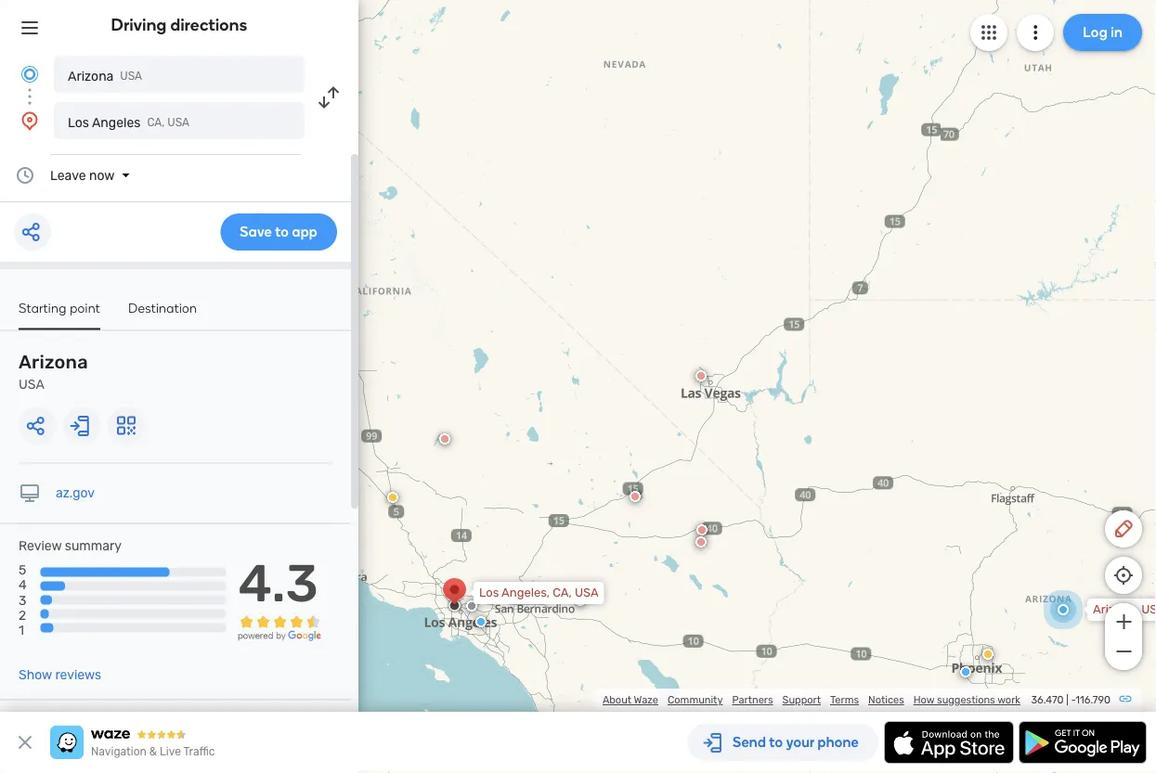 Task type: locate. For each thing, give the bounding box(es) containing it.
police image down accident icon
[[475, 617, 487, 628]]

arizona usa
[[68, 68, 142, 84], [19, 352, 88, 392]]

angeles,
[[502, 586, 550, 600]]

0 horizontal spatial los
[[68, 115, 89, 130]]

terms
[[830, 694, 859, 707]]

angeles
[[92, 115, 141, 130]]

0 vertical spatial police image
[[475, 617, 487, 628]]

navigation & live traffic
[[91, 746, 215, 759]]

1 horizontal spatial los
[[479, 586, 499, 600]]

traffic
[[183, 746, 215, 759]]

116.790
[[1076, 694, 1111, 707]]

destination
[[128, 300, 197, 316]]

4.3
[[238, 553, 318, 614]]

community link
[[668, 694, 723, 707]]

review summary
[[19, 539, 122, 554]]

0 horizontal spatial ca,
[[147, 116, 165, 129]]

ca,
[[147, 116, 165, 129], [553, 586, 572, 600]]

0 horizontal spatial road closed image
[[575, 595, 586, 606]]

los
[[68, 115, 89, 130], [479, 586, 499, 600]]

starting point button
[[19, 300, 100, 330]]

arizona usa down starting point button in the left top of the page
[[19, 352, 88, 392]]

arizona usa up the angeles
[[68, 68, 142, 84]]

1 horizontal spatial ca,
[[553, 586, 572, 600]]

1 vertical spatial police image
[[960, 667, 971, 678]]

zoom out image
[[1112, 641, 1135, 663]]

police image
[[475, 617, 487, 628], [960, 667, 971, 678]]

clock image
[[14, 164, 36, 187]]

los left the angeles
[[68, 115, 89, 130]]

1 horizontal spatial road closed image
[[696, 537, 707, 548]]

zoom in image
[[1112, 611, 1135, 633]]

arizona up the angeles
[[68, 68, 114, 84]]

ca, right the angeles
[[147, 116, 165, 129]]

road closed image
[[696, 537, 707, 548], [575, 595, 586, 606]]

0 vertical spatial road closed image
[[696, 537, 707, 548]]

arizona
[[68, 68, 114, 84], [19, 352, 88, 373]]

work
[[998, 694, 1021, 707]]

review
[[19, 539, 62, 554]]

1 vertical spatial road closed image
[[575, 595, 586, 606]]

1 horizontal spatial police image
[[960, 667, 971, 678]]

ca, for angeles,
[[553, 586, 572, 600]]

us
[[1142, 603, 1156, 617]]

notices
[[868, 694, 904, 707]]

about
[[603, 694, 632, 707]]

usa
[[120, 70, 142, 83], [167, 116, 190, 129], [19, 377, 44, 392], [575, 586, 599, 600]]

0 horizontal spatial hazard image
[[387, 492, 398, 503]]

support link
[[783, 694, 821, 707]]

partners
[[732, 694, 773, 707]]

los angeles ca, usa
[[68, 115, 190, 130]]

x image
[[14, 732, 36, 754]]

0 vertical spatial arizona
[[68, 68, 114, 84]]

how
[[914, 694, 935, 707]]

link image
[[1118, 692, 1133, 707]]

1 vertical spatial ca,
[[553, 586, 572, 600]]

road closed image
[[696, 371, 707, 382], [439, 434, 450, 445], [630, 491, 641, 502], [697, 525, 708, 536]]

support
[[783, 694, 821, 707]]

az.gov link
[[56, 486, 95, 501]]

0 vertical spatial ca,
[[147, 116, 165, 129]]

leave
[[50, 168, 86, 183]]

usa right angeles, on the bottom
[[575, 586, 599, 600]]

ca, inside los angeles ca, usa
[[147, 116, 165, 129]]

hazard image
[[387, 492, 398, 503], [983, 649, 994, 660]]

5
[[19, 563, 26, 578]]

3
[[19, 593, 26, 608]]

0 vertical spatial los
[[68, 115, 89, 130]]

ca, right angeles, on the bottom
[[553, 586, 572, 600]]

az.gov
[[56, 486, 95, 501]]

police image up suggestions
[[960, 667, 971, 678]]

1 vertical spatial los
[[479, 586, 499, 600]]

show reviews
[[19, 668, 101, 683]]

navigation
[[91, 746, 147, 759]]

1 vertical spatial hazard image
[[983, 649, 994, 660]]

destination button
[[128, 300, 197, 328]]

2
[[19, 608, 26, 623]]

arizona,
[[1093, 603, 1139, 617]]

location image
[[19, 110, 41, 132]]

now
[[89, 168, 115, 183]]

starting
[[19, 300, 66, 316]]

los left angeles, on the bottom
[[479, 586, 499, 600]]

partners link
[[732, 694, 773, 707]]

arizona down starting point button in the left top of the page
[[19, 352, 88, 373]]

usa right the angeles
[[167, 116, 190, 129]]

usa down starting point button in the left top of the page
[[19, 377, 44, 392]]

1 horizontal spatial hazard image
[[983, 649, 994, 660]]

usa up los angeles ca, usa
[[120, 70, 142, 83]]

5 4 3 2 1
[[19, 563, 27, 638]]

36.470 | -116.790
[[1031, 694, 1111, 707]]

computer image
[[19, 482, 41, 505]]

accident image
[[466, 601, 477, 612]]



Task type: describe. For each thing, give the bounding box(es) containing it.
starting point
[[19, 300, 100, 316]]

36.470
[[1031, 694, 1064, 707]]

summary
[[65, 539, 122, 554]]

4
[[19, 578, 27, 593]]

current location image
[[19, 63, 41, 85]]

pencil image
[[1113, 518, 1135, 540]]

-
[[1071, 694, 1076, 707]]

point
[[70, 300, 100, 316]]

notices link
[[868, 694, 904, 707]]

|
[[1066, 694, 1069, 707]]

how suggestions work link
[[914, 694, 1021, 707]]

1 vertical spatial arizona usa
[[19, 352, 88, 392]]

show
[[19, 668, 52, 683]]

0 horizontal spatial police image
[[475, 617, 487, 628]]

1
[[19, 623, 24, 638]]

0 vertical spatial arizona usa
[[68, 68, 142, 84]]

1 vertical spatial arizona
[[19, 352, 88, 373]]

reviews
[[55, 668, 101, 683]]

community
[[668, 694, 723, 707]]

0 vertical spatial hazard image
[[387, 492, 398, 503]]

los for angeles,
[[479, 586, 499, 600]]

ca, for angeles
[[147, 116, 165, 129]]

&
[[149, 746, 157, 759]]

driving
[[111, 15, 167, 35]]

about waze link
[[603, 694, 658, 707]]

usa inside los angeles ca, usa
[[167, 116, 190, 129]]

los angeles, ca, usa
[[479, 586, 599, 600]]

directions
[[170, 15, 247, 35]]

live
[[160, 746, 181, 759]]

leave now
[[50, 168, 115, 183]]

los for angeles
[[68, 115, 89, 130]]

suggestions
[[937, 694, 995, 707]]

arizona, us
[[1093, 603, 1156, 617]]

driving directions
[[111, 15, 247, 35]]

waze
[[634, 694, 658, 707]]

about waze community partners support terms notices how suggestions work
[[603, 694, 1021, 707]]

terms link
[[830, 694, 859, 707]]



Task type: vqa. For each thing, say whether or not it's contained in the screenshot.
SHOW REVIEWS
yes



